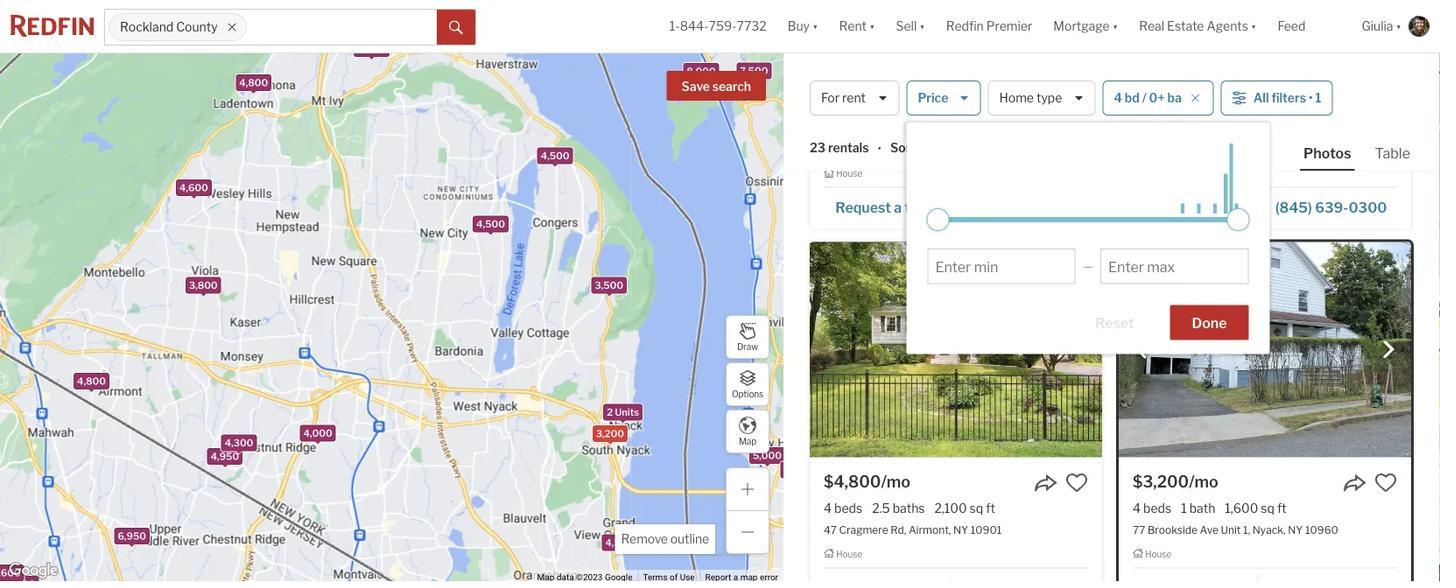 Task type: describe. For each thing, give the bounding box(es) containing it.
47
[[824, 524, 837, 537]]

all
[[1254, 91, 1270, 105]]

favorite button checkbox for $3,200 /mo
[[1375, 472, 1398, 494]]

photo of 8 scott dr, new city, ny 10956 image
[[810, 0, 1103, 77]]

redfin premier
[[947, 19, 1033, 34]]

$5,800 /mo
[[1133, 92, 1220, 111]]

8
[[824, 143, 831, 156]]

ba
[[1168, 91, 1182, 105]]

favorite button image
[[1066, 472, 1089, 494]]

previous button image
[[1133, 341, 1151, 359]]

tour for (845) 709-2324
[[905, 199, 933, 216]]

request a tour for (845) 639-0300
[[1144, 199, 1241, 216]]

1-
[[670, 19, 680, 34]]

Enter max text field
[[1109, 258, 1241, 275]]

estate
[[1168, 19, 1205, 34]]

mortgage ▾ button
[[1054, 0, 1119, 53]]

premier
[[987, 19, 1033, 34]]

4 beds for $4,800 /mo
[[824, 501, 863, 516]]

sell ▾ button
[[896, 0, 926, 53]]

beds for $4,800 /mo
[[835, 501, 863, 516]]

map button
[[726, 410, 770, 454]]

next button image
[[1380, 341, 1398, 359]]

photo of 77 brookside ave unit 1, nyack, ny 10960 image
[[1119, 242, 1412, 458]]

county for rockland county
[[176, 20, 218, 34]]

beds for $3,200 /mo
[[1144, 501, 1172, 516]]

▾ for mortgage ▾
[[1113, 19, 1119, 34]]

1,600 sq ft
[[1226, 501, 1287, 516]]

scott
[[833, 143, 860, 156]]

price button
[[907, 81, 981, 116]]

google image
[[4, 560, 62, 582]]

7732
[[737, 19, 767, 34]]

8 scott dr, new city, ny 10956
[[824, 143, 976, 156]]

home
[[1000, 91, 1034, 105]]

2 units
[[607, 407, 639, 418]]

units
[[615, 407, 639, 418]]

for
[[1086, 71, 1113, 94]]

apartments
[[971, 71, 1082, 94]]

type
[[1037, 91, 1063, 105]]

77 brookside ave unit 1, nyack, ny 10960
[[1133, 524, 1339, 537]]

ft for $4,500 /mo
[[974, 121, 983, 136]]

4,000
[[304, 428, 333, 439]]

(845) for (845) 639-0300
[[1276, 199, 1313, 216]]

6,000
[[785, 465, 814, 476]]

giulia ▾
[[1362, 19, 1402, 34]]

▾ inside real estate agents ▾ link
[[1252, 19, 1257, 34]]

rockland county
[[120, 20, 218, 34]]

1 bath
[[1182, 501, 1216, 516]]

submit search image
[[449, 21, 463, 35]]

2,008 sq ft
[[1234, 121, 1297, 136]]

user photo image
[[1409, 16, 1430, 37]]

baths up 31 gleason dr, thiells, ny 10984
[[1192, 121, 1224, 136]]

5,000
[[753, 450, 782, 462]]

4,950
[[211, 451, 239, 462]]

real estate agents ▾ link
[[1140, 0, 1257, 53]]

save
[[682, 79, 710, 94]]

▾ for buy ▾
[[813, 19, 819, 34]]

request for (845) 709-2324
[[836, 199, 891, 216]]

favorite button image for $4,500 /mo
[[1066, 91, 1089, 114]]

new
[[878, 143, 900, 156]]

draw button
[[726, 315, 770, 359]]

1,772 sq ft
[[924, 121, 983, 136]]

nyack,
[[1253, 524, 1286, 537]]

sort
[[891, 140, 916, 155]]

request a tour for (845) 709-2324
[[836, 199, 933, 216]]

4 bd / 0+ ba
[[1114, 91, 1182, 105]]

1,
[[1244, 524, 1251, 537]]

airmont,
[[909, 524, 952, 537]]

(845) for (845) 709-2324
[[969, 199, 1006, 216]]

/mo for $4,800
[[881, 473, 911, 492]]

remove outline button
[[615, 525, 716, 554]]

maximum price slider
[[1227, 208, 1250, 231]]

map region
[[0, 0, 855, 582]]

0 horizontal spatial 4,500
[[477, 219, 505, 230]]

home type button
[[988, 81, 1096, 116]]

10984
[[1258, 143, 1291, 156]]

favorite button checkbox
[[1066, 472, 1089, 494]]

sq up "10984"
[[1272, 121, 1285, 136]]

ny down 2,008
[[1241, 143, 1256, 156]]

reset button
[[1074, 305, 1157, 340]]

$4,800
[[824, 473, 881, 492]]

Enter min text field
[[936, 258, 1068, 275]]

favorite button image for $3,200 /mo
[[1375, 472, 1398, 494]]

rd,
[[891, 524, 907, 537]]

options button
[[726, 363, 770, 406]]

rent ▾
[[840, 19, 875, 34]]

sq for $4,500 /mo
[[957, 121, 971, 136]]

1 horizontal spatial 4,800
[[239, 77, 268, 89]]

redfin premier button
[[936, 0, 1043, 53]]

10960
[[1306, 524, 1339, 537]]

4 for 1 bath
[[1133, 501, 1141, 516]]

23 rentals • sort
[[810, 140, 916, 156]]

1 vertical spatial 1
[[1182, 501, 1187, 516]]

a for (845) 709-2324
[[894, 199, 902, 216]]

47 cragmere rd, airmont, ny 10901
[[824, 524, 1002, 537]]

1 inside button
[[1316, 91, 1322, 105]]

filters
[[1272, 91, 1307, 105]]

1,600
[[1226, 501, 1259, 516]]

rentals
[[829, 140, 869, 155]]

redfin
[[947, 19, 984, 34]]

2,100
[[935, 501, 967, 516]]

real estate agents ▾ button
[[1129, 0, 1268, 53]]

$3,200
[[1133, 473, 1190, 492]]

ny right city,
[[926, 143, 941, 156]]

dialog containing reset
[[907, 123, 1270, 354]]

house for $4,500
[[837, 168, 863, 179]]

1-844-759-7732
[[670, 19, 767, 34]]

request a tour button for (845) 639-0300
[[1133, 193, 1259, 219]]

3,800
[[189, 280, 218, 291]]

3,500
[[595, 280, 624, 291]]

all filters • 1
[[1254, 91, 1322, 105]]

2,008
[[1234, 121, 1269, 136]]

save search button
[[667, 71, 766, 101]]

10956
[[943, 143, 976, 156]]

done button
[[1171, 305, 1249, 340]]

sq for $3,200 /mo
[[1262, 501, 1275, 516]]

table button
[[1372, 144, 1415, 169]]

sell ▾ button
[[886, 0, 936, 53]]

4 bd / 0+ ba button
[[1103, 81, 1215, 116]]

2,100 sq ft
[[935, 501, 996, 516]]

3
[[1182, 121, 1190, 136]]

4 beds for $3,200 /mo
[[1133, 501, 1172, 516]]

rent inside dropdown button
[[840, 19, 867, 34]]

favorite button checkbox for $4,500 /mo
[[1066, 91, 1089, 114]]

/mo for $3,200
[[1190, 473, 1219, 492]]

unit
[[1221, 524, 1242, 537]]



Task type: locate. For each thing, give the bounding box(es) containing it.
/mo up 3 baths
[[1191, 92, 1220, 111]]

photos button
[[1301, 144, 1372, 171]]

house
[[837, 168, 863, 179], [837, 549, 863, 559], [1146, 549, 1172, 559]]

minimum price slider
[[927, 208, 950, 231]]

tour down city,
[[905, 199, 933, 216]]

city,
[[902, 143, 924, 156]]

1 vertical spatial favorite button checkbox
[[1375, 472, 1398, 494]]

1 dr, from the left
[[863, 143, 876, 156]]

dialog
[[907, 123, 1270, 354]]

0 horizontal spatial •
[[878, 142, 882, 156]]

0 vertical spatial •
[[1309, 91, 1313, 105]]

a left minimum price slider
[[894, 199, 902, 216]]

▾ left 'sell'
[[870, 19, 875, 34]]

/mo for $4,500
[[881, 92, 911, 111]]

(845) 639-0300 link
[[1259, 191, 1398, 221]]

1 vertical spatial 4,500
[[477, 219, 505, 230]]

house down scott
[[837, 168, 863, 179]]

8,000
[[687, 66, 716, 77]]

639-
[[1316, 199, 1349, 216]]

county for rockland county apartments for rent
[[900, 71, 967, 94]]

31
[[1133, 143, 1145, 156]]

buy ▾
[[788, 19, 819, 34]]

request a tour button down 31 gleason dr, thiells, ny 10984
[[1133, 193, 1259, 219]]

• for rentals
[[878, 142, 882, 156]]

2 left units
[[607, 407, 613, 418]]

2 vertical spatial 4,500
[[606, 537, 634, 549]]

search
[[713, 79, 751, 94]]

beds
[[1144, 121, 1172, 136], [835, 501, 863, 516], [1144, 501, 1172, 516]]

ny
[[926, 143, 941, 156], [1241, 143, 1256, 156], [954, 524, 969, 537], [1289, 524, 1304, 537]]

1 vertical spatial rockland
[[810, 71, 896, 94]]

1 (845) from the left
[[969, 199, 1006, 216]]

remove 4 bd / 0+ ba image
[[1191, 93, 1201, 103]]

4 ▾ from the left
[[1113, 19, 1119, 34]]

rockland county apartments for rent
[[810, 71, 1162, 94]]

▾ inside rent ▾ dropdown button
[[870, 19, 875, 34]]

beds up gleason
[[1144, 121, 1172, 136]]

buy ▾ button
[[788, 0, 819, 53]]

ny down 2,100 sq ft at bottom
[[954, 524, 969, 537]]

gleason
[[1147, 143, 1187, 156]]

sq up 10901 in the right of the page
[[970, 501, 984, 516]]

0 vertical spatial rockland
[[120, 20, 174, 34]]

3,200
[[596, 428, 625, 440]]

0 horizontal spatial county
[[176, 20, 218, 34]]

feed
[[1278, 19, 1306, 34]]

2 request from the left
[[1144, 199, 1200, 216]]

10901
[[971, 524, 1002, 537]]

request a tour button down 'new'
[[824, 193, 951, 219]]

4 left bd
[[1114, 91, 1123, 105]]

baths up 47 cragmere rd, airmont, ny 10901
[[893, 501, 925, 516]]

0 horizontal spatial tour
[[905, 199, 933, 216]]

for rent
[[822, 91, 866, 105]]

1 vertical spatial favorite button image
[[1375, 472, 1398, 494]]

sq up nyack,
[[1262, 501, 1275, 516]]

0 vertical spatial 4,800
[[239, 77, 268, 89]]

1 ▾ from the left
[[813, 19, 819, 34]]

ft up nyack,
[[1278, 501, 1287, 516]]

4 up 31
[[1133, 121, 1141, 136]]

2 request a tour from the left
[[1144, 199, 1241, 216]]

4 for 2.5 baths
[[824, 501, 832, 516]]

1 horizontal spatial 2
[[873, 121, 880, 136]]

a for (845) 639-0300
[[1203, 199, 1211, 216]]

4,600
[[179, 182, 208, 194]]

rockland
[[120, 20, 174, 34], [810, 71, 896, 94]]

1 right filters
[[1316, 91, 1322, 105]]

ft for $4,800 /mo
[[986, 501, 996, 516]]

1 horizontal spatial (845)
[[1276, 199, 1313, 216]]

cragmere
[[840, 524, 889, 537]]

baths up sort
[[882, 121, 915, 136]]

ft
[[974, 121, 983, 136], [1288, 121, 1297, 136], [986, 501, 996, 516], [1278, 501, 1287, 516]]

0 horizontal spatial (845)
[[969, 199, 1006, 216]]

0 vertical spatial county
[[176, 20, 218, 34]]

remove rockland county image
[[227, 22, 237, 32]]

sq for $4,800 /mo
[[970, 501, 984, 516]]

ny right nyack,
[[1289, 524, 1304, 537]]

1 vertical spatial 2
[[607, 407, 613, 418]]

31 gleason dr, thiells, ny 10984
[[1133, 143, 1291, 156]]

0 horizontal spatial 4,800
[[77, 376, 106, 387]]

2 dr, from the left
[[1189, 143, 1202, 156]]

▾ inside sell ▾ dropdown button
[[920, 19, 926, 34]]

1 horizontal spatial rockland
[[810, 71, 896, 94]]

$3,200 /mo
[[1133, 473, 1219, 492]]

1 horizontal spatial request
[[1144, 199, 1200, 216]]

4 beds up 77
[[1133, 501, 1172, 516]]

buy ▾ button
[[778, 0, 829, 53]]

done
[[1193, 315, 1227, 332]]

2 horizontal spatial 4,500
[[606, 537, 634, 549]]

4,300
[[225, 437, 253, 449]]

2 request a tour button from the left
[[1133, 193, 1259, 219]]

1 horizontal spatial dr,
[[1189, 143, 1202, 156]]

▾ inside buy ▾ dropdown button
[[813, 19, 819, 34]]

1 request a tour button from the left
[[824, 193, 951, 219]]

photo of 31 gleason dr, thiells, ny 10984 image
[[1119, 0, 1412, 77]]

sell ▾
[[896, 19, 926, 34]]

0 horizontal spatial favorite button image
[[1066, 91, 1089, 114]]

baths for $4,800 /mo
[[893, 501, 925, 516]]

3 ▾ from the left
[[920, 19, 926, 34]]

0 vertical spatial 4,500
[[541, 150, 570, 162]]

4 inside button
[[1114, 91, 1123, 105]]

844-
[[680, 19, 709, 34]]

dr,
[[863, 143, 876, 156], [1189, 143, 1202, 156]]

county up 1,772
[[900, 71, 967, 94]]

1 horizontal spatial favorite button checkbox
[[1375, 472, 1398, 494]]

2 a from the left
[[1203, 199, 1211, 216]]

1 horizontal spatial •
[[1309, 91, 1313, 105]]

home type
[[1000, 91, 1063, 105]]

(845) 709-2324 link
[[951, 191, 1089, 221]]

0 horizontal spatial 1
[[1182, 501, 1187, 516]]

4 beds up 47 at the bottom of the page
[[824, 501, 863, 516]]

sq up 10956 in the right of the page
[[957, 121, 971, 136]]

▾ right agents
[[1252, 19, 1257, 34]]

0 horizontal spatial a
[[894, 199, 902, 216]]

• right filters
[[1309, 91, 1313, 105]]

2
[[873, 121, 880, 136], [607, 407, 613, 418]]

request down gleason
[[1144, 199, 1200, 216]]

remove
[[621, 532, 668, 547]]

0 horizontal spatial 2
[[607, 407, 613, 418]]

bath
[[1190, 501, 1216, 516]]

1 horizontal spatial request a tour
[[1144, 199, 1241, 216]]

1 horizontal spatial 1
[[1316, 91, 1322, 105]]

beds up cragmere
[[835, 501, 863, 516]]

house down cragmere
[[837, 549, 863, 559]]

(845) 709-2324
[[969, 199, 1078, 216]]

• inside 23 rentals • sort
[[878, 142, 882, 156]]

0 horizontal spatial favorite button checkbox
[[1066, 91, 1089, 114]]

0300
[[1349, 199, 1388, 216]]

1 a from the left
[[894, 199, 902, 216]]

1 left bath
[[1182, 501, 1187, 516]]

1 horizontal spatial favorite button image
[[1375, 472, 1398, 494]]

1 request a tour from the left
[[836, 199, 933, 216]]

ft up 10901 in the right of the page
[[986, 501, 996, 516]]

2 (845) from the left
[[1276, 199, 1313, 216]]

759-
[[709, 19, 737, 34]]

▾ for giulia ▾
[[1397, 19, 1402, 34]]

2 for 2 baths
[[873, 121, 880, 136]]

4 up 77
[[1133, 501, 1141, 516]]

$4,800 /mo
[[824, 473, 911, 492]]

remove outline
[[621, 532, 709, 547]]

photos
[[1304, 145, 1352, 162]]

6,950
[[118, 531, 146, 542]]

request down 23 rentals • sort
[[836, 199, 891, 216]]

options
[[732, 389, 764, 400]]

0 vertical spatial 1
[[1316, 91, 1322, 105]]

1 horizontal spatial a
[[1203, 199, 1211, 216]]

county left remove rockland county image
[[176, 20, 218, 34]]

1 request from the left
[[836, 199, 891, 216]]

▾ right 'sell'
[[920, 19, 926, 34]]

price
[[918, 91, 949, 105]]

request
[[836, 199, 891, 216], [1144, 199, 1200, 216]]

/mo up bath
[[1190, 473, 1219, 492]]

mortgage ▾
[[1054, 19, 1119, 34]]

0 horizontal spatial rent
[[840, 19, 867, 34]]

1 horizontal spatial request a tour button
[[1133, 193, 1259, 219]]

/mo up 2 baths
[[881, 92, 911, 111]]

0 horizontal spatial request
[[836, 199, 891, 216]]

(845) left 639-
[[1276, 199, 1313, 216]]

1 vertical spatial county
[[900, 71, 967, 94]]

request a tour down 'new'
[[836, 199, 933, 216]]

0 vertical spatial favorite button image
[[1066, 91, 1089, 114]]

ft up "10984"
[[1288, 121, 1297, 136]]

favorite button checkbox
[[1066, 91, 1089, 114], [1375, 472, 1398, 494]]

0 vertical spatial rent
[[840, 19, 867, 34]]

1 vertical spatial •
[[878, 142, 882, 156]]

▾ right buy
[[813, 19, 819, 34]]

1
[[1316, 91, 1322, 105], [1182, 501, 1187, 516]]

▾ inside mortgage ▾ dropdown button
[[1113, 19, 1119, 34]]

beds up brookside
[[1144, 501, 1172, 516]]

dr, for thiells,
[[1189, 143, 1202, 156]]

(845) 639-0300
[[1276, 199, 1388, 216]]

0 vertical spatial 2
[[873, 121, 880, 136]]

2 up 23 rentals • sort
[[873, 121, 880, 136]]

0 horizontal spatial request a tour
[[836, 199, 933, 216]]

bd
[[1125, 91, 1140, 105]]

0 horizontal spatial request a tour button
[[824, 193, 951, 219]]

• left sort
[[878, 142, 882, 156]]

baths for $4,500 /mo
[[882, 121, 915, 136]]

4
[[1114, 91, 1123, 105], [1133, 121, 1141, 136], [824, 501, 832, 516], [1133, 501, 1141, 516]]

real
[[1140, 19, 1165, 34]]

/mo up 2.5 baths
[[881, 473, 911, 492]]

rockland for rockland county apartments for rent
[[810, 71, 896, 94]]

709-
[[1009, 199, 1042, 216]]

2 tour from the left
[[1213, 199, 1241, 216]]

0 vertical spatial favorite button checkbox
[[1066, 91, 1089, 114]]

ft for $3,200 /mo
[[1278, 501, 1287, 516]]

1 horizontal spatial 4,500
[[541, 150, 570, 162]]

6 ▾ from the left
[[1397, 19, 1402, 34]]

dr, for new
[[863, 143, 876, 156]]

photo of 47 cragmere rd, airmont, ny 10901 image
[[810, 242, 1103, 458]]

1 horizontal spatial county
[[900, 71, 967, 94]]

request a tour button for (845) 709-2324
[[824, 193, 951, 219]]

map
[[739, 436, 757, 447]]

(845) left 709-
[[969, 199, 1006, 216]]

5 ▾ from the left
[[1252, 19, 1257, 34]]

dr, down 3 baths
[[1189, 143, 1202, 156]]

county
[[176, 20, 218, 34], [900, 71, 967, 94]]

1 vertical spatial rent
[[1117, 71, 1162, 94]]

tour for (845) 639-0300
[[1213, 199, 1241, 216]]

thiells,
[[1205, 143, 1239, 156]]

rent
[[843, 91, 866, 105]]

draw
[[737, 342, 759, 352]]

0+
[[1150, 91, 1165, 105]]

mortgage ▾ button
[[1043, 0, 1129, 53]]

all filters • 1 button
[[1222, 81, 1333, 116]]

for rent button
[[810, 81, 900, 116]]

request a tour
[[836, 199, 933, 216], [1144, 199, 1241, 216]]

—
[[1083, 259, 1094, 274]]

1,772
[[924, 121, 955, 136]]

ft up 10956 in the right of the page
[[974, 121, 983, 136]]

• inside button
[[1309, 91, 1313, 105]]

2 baths
[[873, 121, 915, 136]]

0 horizontal spatial dr,
[[863, 143, 876, 156]]

2 ▾ from the left
[[870, 19, 875, 34]]

0 horizontal spatial rockland
[[120, 20, 174, 34]]

tour down thiells,
[[1213, 199, 1241, 216]]

1 horizontal spatial rent
[[1117, 71, 1162, 94]]

2324
[[1042, 199, 1078, 216]]

2 inside map region
[[607, 407, 613, 418]]

▾ left the user photo
[[1397, 19, 1402, 34]]

a left maximum price slider
[[1203, 199, 1211, 216]]

house for $4,800
[[837, 549, 863, 559]]

2 for 2 units
[[607, 407, 613, 418]]

4 beds up 31
[[1133, 121, 1172, 136]]

sell
[[896, 19, 917, 34]]

house for $3,200
[[1146, 549, 1172, 559]]

4 for 3 baths
[[1133, 121, 1141, 136]]

None search field
[[247, 10, 437, 45]]

1 horizontal spatial tour
[[1213, 199, 1241, 216]]

request for (845) 639-0300
[[1144, 199, 1200, 216]]

/mo for $5,800
[[1191, 92, 1220, 111]]

• for filters
[[1309, 91, 1313, 105]]

4 up 47 at the bottom of the page
[[824, 501, 832, 516]]

4,500
[[541, 150, 570, 162], [477, 219, 505, 230], [606, 537, 634, 549]]

buy
[[788, 19, 810, 34]]

outline
[[671, 532, 709, 547]]

request a tour down 31 gleason dr, thiells, ny 10984
[[1144, 199, 1241, 216]]

1 vertical spatial 4,800
[[77, 376, 106, 387]]

1 tour from the left
[[905, 199, 933, 216]]

house down brookside
[[1146, 549, 1172, 559]]

▾ for rent ▾
[[870, 19, 875, 34]]

rent ▾ button
[[829, 0, 886, 53]]

rockland for rockland county
[[120, 20, 174, 34]]

dr, left 'new'
[[863, 143, 876, 156]]

table
[[1376, 145, 1411, 162]]

7,500
[[740, 65, 769, 77]]

▾ right mortgage
[[1113, 19, 1119, 34]]

▾ for sell ▾
[[920, 19, 926, 34]]

favorite button image
[[1066, 91, 1089, 114], [1375, 472, 1398, 494]]



Task type: vqa. For each thing, say whether or not it's contained in the screenshot.
Redfin
yes



